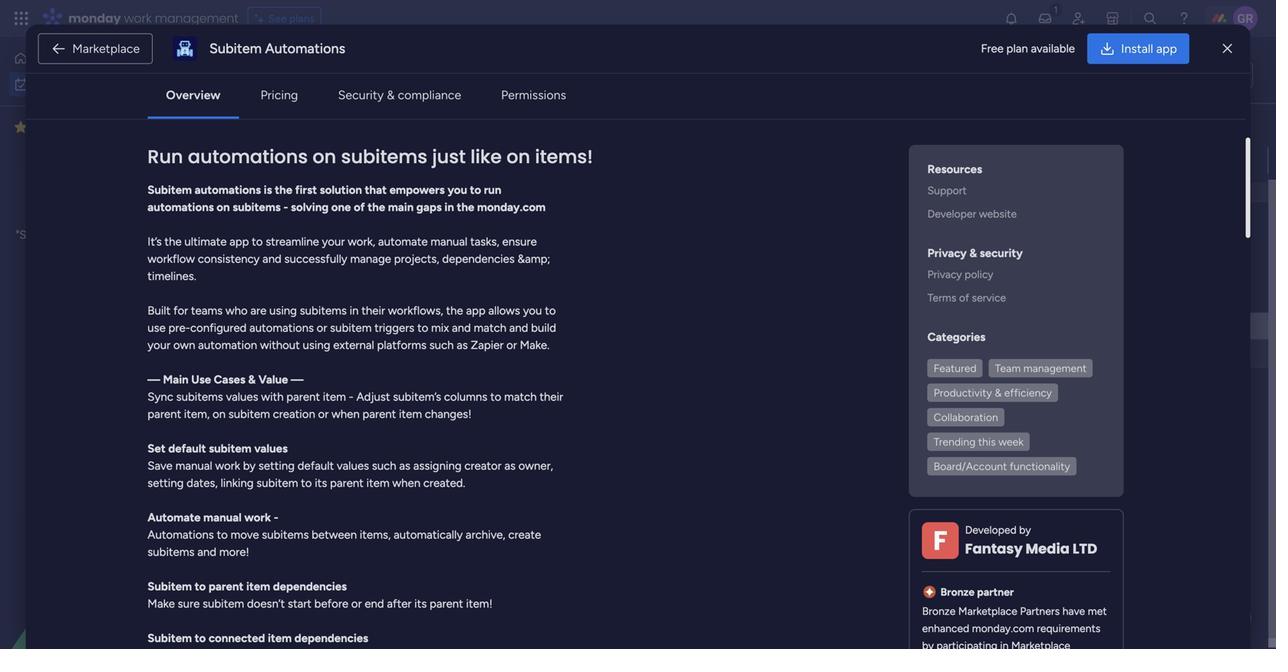 Task type: vqa. For each thing, say whether or not it's contained in the screenshot.
simple
no



Task type: locate. For each thing, give the bounding box(es) containing it.
1 vertical spatial add
[[260, 348, 279, 361]]

by inside bronze marketplace partners have met enhanced monday.com requirements by participating in marketpla
[[922, 640, 934, 650]]

pricing
[[260, 88, 298, 102]]

to up consistency
[[252, 235, 263, 249]]

to
[[470, 183, 481, 197], [252, 235, 263, 249], [545, 304, 556, 318], [417, 321, 428, 335], [490, 390, 501, 404], [301, 477, 312, 491], [217, 529, 228, 542], [195, 580, 206, 594], [195, 632, 206, 646]]

task 1
[[249, 155, 277, 168]]

default right later
[[298, 459, 334, 473]]

0 horizontal spatial 0
[[307, 458, 313, 472]]

requirements
[[1037, 623, 1101, 636]]

policy
[[965, 268, 993, 281]]

1 vertical spatial items
[[352, 403, 378, 416]]

1 vertical spatial +
[[250, 348, 257, 361]]

work,
[[348, 235, 375, 249]]

you up build
[[523, 304, 542, 318]]

can
[[161, 228, 180, 242]]

0 vertical spatial match
[[474, 321, 506, 335]]

yet
[[140, 211, 157, 225]]

it's the ultimate app to streamline your work, automate manual tasks, ensure workflow consistency and successfully manage projects, dependencies &amp; timelines.
[[148, 235, 550, 283]]

their
[[362, 304, 385, 318], [540, 390, 563, 404]]

1 horizontal spatial as
[[457, 339, 468, 352]]

2 horizontal spatial by
[[1019, 524, 1031, 537]]

it
[[116, 246, 123, 259]]

manual inside set default subitem values save manual work by setting default values such as assigning creator as owner, setting dates, linking subitem to its parent item when created.
[[175, 459, 212, 473]]

1 horizontal spatial that
[[365, 183, 387, 197]]

as left "assigning" at bottom
[[399, 459, 410, 473]]

of right one
[[354, 200, 365, 214]]

subitem
[[209, 40, 262, 57], [148, 183, 192, 197], [148, 580, 192, 594], [148, 632, 192, 646]]

1 vertical spatial 0
[[342, 403, 349, 416]]

projects,
[[394, 252, 439, 266]]

marketplace inside marketplace button
[[72, 41, 140, 56]]

its inside subitem to parent item dependencies make sure subitem doesn't start before or end after its parent item!
[[414, 598, 427, 611]]

work inside automate manual work - automations to move subitems between items, automatically archive, create subitems and more!
[[244, 511, 271, 525]]

subitems down use
[[176, 390, 223, 404]]

0 vertical spatial their
[[362, 304, 385, 318]]

subitem
[[330, 321, 372, 335], [228, 408, 270, 421], [209, 442, 252, 456], [256, 477, 298, 491], [203, 598, 244, 611]]

when down adjust
[[331, 408, 360, 421]]

week right this at the left
[[289, 289, 325, 308]]

- inside subitem automations is the first solution that empowers you to run automations on subitems - solving one of the main gaps in the monday.com
[[283, 200, 288, 214]]

0 horizontal spatial your
[[148, 339, 170, 352]]

items left subitem's
[[352, 403, 378, 416]]

my work
[[226, 58, 329, 92]]

subitem up external
[[330, 321, 372, 335]]

add up value
[[260, 348, 279, 361]]

its down the later / 0 items
[[315, 477, 327, 491]]

0 up successfully
[[315, 237, 322, 251]]

0 horizontal spatial monday.com
[[477, 200, 546, 214]]

values down next
[[254, 442, 288, 456]]

terms
[[927, 291, 956, 304]]

of right terms
[[959, 291, 969, 304]]

& inside privacy & security privacy policy
[[970, 247, 977, 260]]

1 horizontal spatial of
[[959, 291, 969, 304]]

1 horizontal spatial management
[[1023, 362, 1087, 375]]

& right security
[[387, 88, 395, 102]]

manage
[[350, 252, 391, 266]]

their inside built for teams who are using subitems in their workflows, the app allows you to use pre-configured automations or subitem triggers to mix and match and build your own automation without using external platforms such as zapier or make.
[[362, 304, 385, 318]]

their up triggers
[[362, 304, 385, 318]]

0 vertical spatial your
[[322, 235, 345, 249]]

subitem right sure
[[203, 598, 244, 611]]

no
[[38, 211, 54, 225]]

and inside automate manual work - automations to move subitems between items, automatically archive, create subitems and more!
[[197, 546, 216, 560]]

on inside — main use cases & value — sync subitems values with parent item - adjust subitem's columns to match their parent item, on subitem creation or when parent item changes!
[[213, 408, 226, 421]]

0 horizontal spatial using
[[269, 304, 297, 318]]

without
[[260, 339, 300, 352]]

board/account functionality button
[[927, 458, 1076, 476]]

subitem up linking
[[209, 442, 252, 456]]

your inside built for teams who are using subitems in their workflows, the app allows you to use pre-configured automations or subitem triggers to mix and match and build your own automation without using external platforms such as zapier or make.
[[148, 339, 170, 352]]

your down use
[[148, 339, 170, 352]]

1 add from the top
[[260, 182, 279, 195]]

list
[[1232, 69, 1246, 82]]

1 vertical spatial you
[[140, 228, 159, 242]]

my
[[226, 58, 262, 92]]

subitem for subitem to connected item dependencies
[[148, 632, 192, 646]]

1 vertical spatial + add item
[[250, 348, 303, 361]]

subitem inside built for teams who are using subitems in their workflows, the app allows you to use pre-configured automations or subitem triggers to mix and match and build your own automation without using external platforms such as zapier or make.
[[330, 321, 372, 335]]

bronze
[[941, 586, 975, 599], [922, 605, 956, 618]]

values down cases
[[226, 390, 258, 404]]

0 horizontal spatial such
[[372, 459, 396, 473]]

dependencies inside subitem to parent item dependencies make sure subitem doesn't start before or end after its parent item!
[[273, 580, 347, 594]]

on up ultimate
[[217, 200, 230, 214]]

0 vertical spatial bronze
[[941, 586, 975, 599]]

Filter dashboard by text search field
[[291, 121, 430, 146]]

1 vertical spatial their
[[540, 390, 563, 404]]

0 for today /
[[315, 237, 322, 251]]

parent down more!
[[209, 580, 244, 594]]

their down make. at the left bottom of page
[[540, 390, 563, 404]]

bronze for bronze partner
[[941, 586, 975, 599]]

0 vertical spatial items
[[325, 237, 352, 251]]

sync
[[148, 390, 173, 404]]

your
[[322, 235, 345, 249], [148, 339, 170, 352]]

/ right date
[[365, 510, 372, 529]]

dependencies down tasks,
[[442, 252, 515, 266]]

item inside subitem to parent item dependencies make sure subitem doesn't start before or end after its parent item!
[[246, 580, 270, 594]]

0 horizontal spatial -
[[274, 511, 278, 525]]

items up successfully
[[325, 237, 352, 251]]

0 vertical spatial monday.com
[[477, 200, 546, 214]]

marketplace button
[[38, 33, 153, 64]]

1 vertical spatial using
[[303, 339, 330, 352]]

media
[[1026, 540, 1070, 559]]

1 vertical spatial -
[[349, 390, 354, 404]]

1 — from the left
[[148, 373, 160, 387]]

see
[[268, 12, 287, 25]]

automations inside built for teams who are using subitems in their workflows, the app allows you to use pre-configured automations or subitem triggers to mix and match and build your own automation without using external platforms such as zapier or make.
[[249, 321, 314, 335]]

work inside set default subitem values save manual work by setting default values such as assigning creator as owner, setting dates, linking subitem to its parent item when created.
[[215, 459, 240, 473]]

1 horizontal spatial such
[[429, 339, 454, 352]]

0
[[315, 237, 322, 251], [342, 403, 349, 416], [307, 458, 313, 472]]

tasks,
[[470, 235, 499, 249]]

work up move
[[244, 511, 271, 525]]

1 horizontal spatial default
[[298, 459, 334, 473]]

when down "assigning" at bottom
[[392, 477, 420, 491]]

successfully
[[284, 252, 347, 266]]

select product image
[[14, 11, 29, 26]]

1 horizontal spatial 1
[[340, 293, 344, 306]]

1 horizontal spatial their
[[540, 390, 563, 404]]

0 left adjust
[[342, 403, 349, 416]]

item down subitem's
[[399, 408, 422, 421]]

work
[[124, 10, 152, 27], [215, 459, 240, 473], [244, 511, 271, 525]]

when inside — main use cases & value — sync subitems values with parent item - adjust subitem's columns to match their parent item, on subitem creation or when parent item changes!
[[331, 408, 360, 421]]

dependencies for subitem to connected item dependencies
[[294, 632, 368, 646]]

productivity & efficiency button
[[927, 384, 1058, 402]]

2 horizontal spatial in
[[1000, 640, 1009, 650]]

2 vertical spatial manual
[[203, 511, 242, 525]]

& down team
[[995, 387, 1002, 400]]

2 + add item from the top
[[250, 348, 303, 361]]

you down "yet"
[[140, 228, 159, 242]]

dates,
[[187, 477, 218, 491]]

manual up move
[[203, 511, 242, 525]]

0 vertical spatial add
[[260, 182, 279, 195]]

productivity & efficiency
[[934, 387, 1052, 400]]

1 horizontal spatial app
[[466, 304, 485, 318]]

its inside set default subitem values save manual work by setting default values such as assigning creator as owner, setting dates, linking subitem to its parent item when created.
[[315, 477, 327, 491]]

0 horizontal spatial marketplace
[[72, 41, 140, 56]]

using up project
[[269, 304, 297, 318]]

free
[[981, 42, 1004, 55]]

match down make. at the left bottom of page
[[504, 390, 537, 404]]

& inside popup button
[[995, 387, 1002, 400]]

& left value
[[248, 373, 256, 387]]

1 horizontal spatial in
[[444, 200, 454, 214]]

by inside set default subitem values save manual work by setting default values such as assigning creator as owner, setting dates, linking subitem to its parent item when created.
[[243, 459, 256, 473]]

bronze for bronze marketplace partners have met enhanced monday.com requirements by participating in marketpla
[[922, 605, 956, 618]]

items inside the later / 0 items
[[316, 458, 343, 472]]

1 vertical spatial marketplace
[[958, 605, 1017, 618]]

productivity
[[934, 387, 992, 400]]

1 vertical spatial week
[[292, 399, 328, 419]]

to left mix
[[417, 321, 428, 335]]

- left solving
[[283, 200, 288, 214]]

subitem inside subitem to parent item dependencies make sure subitem doesn't start before or end after its parent item!
[[148, 580, 192, 594]]

automations inside automate manual work - automations to move subitems between items, automatically archive, create subitems and more!
[[148, 529, 214, 542]]

/ right today
[[305, 233, 312, 253]]

0 horizontal spatial default
[[168, 442, 206, 456]]

- left 'a'
[[274, 511, 278, 525]]

2 privacy from the top
[[927, 268, 962, 281]]

overview
[[166, 88, 221, 102]]

the up workflow
[[165, 235, 182, 249]]

0 vertical spatial dependencies
[[442, 252, 515, 266]]

1 vertical spatial by
[[1019, 524, 1031, 537]]

2 vertical spatial values
[[337, 459, 369, 473]]

that inside subitem automations is the first solution that empowers you to run automations on subitems - solving one of the main gaps in the monday.com
[[365, 183, 387, 197]]

2 vertical spatial -
[[274, 511, 278, 525]]

0 vertical spatial its
[[315, 477, 327, 491]]

0 horizontal spatial —
[[148, 373, 160, 387]]

by down enhanced
[[922, 640, 934, 650]]

0 horizontal spatial setting
[[148, 477, 184, 491]]

0 vertical spatial setting
[[258, 459, 295, 473]]

home option
[[9, 46, 186, 71]]

2 horizontal spatial you
[[523, 304, 542, 318]]

on inside subitem automations is the first solution that empowers you to run automations on subitems - solving one of the main gaps in the monday.com
[[217, 200, 230, 214]]

that down run automations on subitems just like on items!
[[365, 183, 387, 197]]

2 horizontal spatial as
[[504, 459, 516, 473]]

in up external
[[350, 304, 359, 318]]

subitem to parent item dependencies make sure subitem doesn't start before or end after its parent item!
[[148, 580, 493, 611]]

setting down save
[[148, 477, 184, 491]]

+ add item down "task 1"
[[250, 182, 303, 195]]

+ add item up value
[[250, 348, 303, 361]]

0 vertical spatial that
[[365, 183, 387, 197]]

end
[[365, 598, 384, 611]]

1 vertical spatial privacy
[[927, 268, 962, 281]]

and inside it's the ultimate app to streamline your work, automate manual tasks, ensure workflow consistency and successfully manage projects, dependencies &amp; timelines.
[[262, 252, 282, 266]]

the inside built for teams who are using subitems in their workflows, the app allows you to use pre-configured automations or subitem triggers to mix and match and build your own automation without using external platforms such as zapier or make.
[[446, 304, 463, 318]]

to inside subitem to parent item dependencies make sure subitem doesn't start before or end after its parent item!
[[195, 580, 206, 594]]

2 vertical spatial in
[[1000, 640, 1009, 650]]

0 vertical spatial week
[[289, 289, 325, 308]]

week right the this on the bottom right of page
[[998, 436, 1024, 449]]

values up date
[[337, 459, 369, 473]]

subitem up make
[[148, 580, 192, 594]]

2 vertical spatial work
[[244, 511, 271, 525]]

using
[[269, 304, 297, 318], [303, 339, 330, 352]]

see plans
[[268, 12, 315, 25]]

0 horizontal spatial you
[[140, 228, 159, 242]]

0 for later /
[[307, 458, 313, 472]]

marketplace inside bronze marketplace partners have met enhanced monday.com requirements by participating in marketpla
[[958, 605, 1017, 618]]

0 vertical spatial 1
[[272, 155, 277, 168]]

in right gaps
[[444, 200, 454, 214]]

0 vertical spatial management
[[155, 10, 238, 27]]

plans
[[289, 12, 315, 25]]

by inside developed by fantasy media ltd
[[1019, 524, 1031, 537]]

week right next
[[292, 399, 328, 419]]

set
[[148, 442, 166, 456]]

app inside button
[[1156, 41, 1177, 56]]

overview button
[[154, 80, 233, 110]]

1 vertical spatial when
[[392, 477, 420, 491]]

2 vertical spatial 0
[[307, 458, 313, 472]]

subitem down the with
[[228, 408, 270, 421]]

1 vertical spatial that
[[116, 228, 137, 242]]

to down the later / 0 items
[[301, 477, 312, 491]]

v2 star 2 image
[[15, 118, 27, 137]]

such inside set default subitem values save manual work by setting default values such as assigning creator as owner, setting dates, linking subitem to its parent item when created.
[[372, 459, 396, 473]]

0 horizontal spatial app
[[230, 235, 249, 249]]

any
[[47, 228, 65, 242]]

its right after
[[414, 598, 427, 611]]

2 horizontal spatial 0
[[342, 403, 349, 416]]

0 vertical spatial by
[[243, 459, 256, 473]]

0 vertical spatial you
[[448, 183, 467, 197]]

application logo image
[[173, 36, 197, 61]]

1 down it's the ultimate app to streamline your work, automate manual tasks, ensure workflow consistency and successfully manage projects, dependencies &amp; timelines.
[[340, 293, 344, 306]]

items
[[325, 237, 352, 251], [352, 403, 378, 416], [316, 458, 343, 472]]

management
[[155, 10, 238, 27], [1023, 362, 1087, 375]]

1 vertical spatial app
[[230, 235, 249, 249]]

bronze inside bronze marketplace partners have met enhanced monday.com requirements by participating in marketpla
[[922, 605, 956, 618]]

dependencies inside it's the ultimate app to streamline your work, automate manual tasks, ensure workflow consistency and successfully manage projects, dependencies &amp; timelines.
[[442, 252, 515, 266]]

0 vertical spatial of
[[354, 200, 365, 214]]

setting up the without
[[258, 459, 295, 473]]

0 horizontal spatial their
[[362, 304, 385, 318]]

monday.com down "partner"
[[972, 623, 1034, 636]]

use
[[191, 373, 211, 387]]

- left adjust
[[349, 390, 354, 404]]

as left zapier
[[457, 339, 468, 352]]

the up mix
[[446, 304, 463, 318]]

next
[[258, 399, 288, 419]]

automations down automate at the left bottom
[[148, 529, 214, 542]]

privacy up policy
[[927, 247, 967, 260]]

today
[[258, 233, 301, 253]]

automations
[[265, 40, 345, 57], [148, 529, 214, 542]]

1 horizontal spatial -
[[283, 200, 288, 214]]

to left run
[[470, 183, 481, 197]]

1 vertical spatial in
[[350, 304, 359, 318]]

by up media
[[1019, 524, 1031, 537]]

1 right task
[[272, 155, 277, 168]]

main
[[388, 200, 414, 214]]

"star"
[[16, 228, 44, 242]]

2 vertical spatial items
[[316, 458, 343, 472]]

subitem inside subitem automations is the first solution that empowers you to run automations on subitems - solving one of the main gaps in the monday.com
[[148, 183, 192, 197]]

such down mix
[[429, 339, 454, 352]]

1 vertical spatial dependencies
[[273, 580, 347, 594]]

to down sure
[[195, 632, 206, 646]]

items inside today / 0 items
[[325, 237, 352, 251]]

and down streamline
[[262, 252, 282, 266]]

0 inside the later / 0 items
[[307, 458, 313, 472]]

bronze marketplace partners have met enhanced monday.com requirements by participating in marketpla
[[922, 605, 1107, 650]]

subitem for subitem to parent item dependencies make sure subitem doesn't start before or end after its parent item!
[[148, 580, 192, 594]]

1 horizontal spatial your
[[322, 235, 345, 249]]

1 horizontal spatial its
[[414, 598, 427, 611]]

developer
[[927, 207, 976, 220]]

app inside it's the ultimate app to streamline your work, automate manual tasks, ensure workflow consistency and successfully manage projects, dependencies &amp; timelines.
[[230, 235, 249, 249]]

1 vertical spatial such
[[372, 459, 396, 473]]

of inside subitem automations is the first solution that empowers you to run automations on subitems - solving one of the main gaps in the monday.com
[[354, 200, 365, 214]]

0 horizontal spatial 1
[[272, 155, 277, 168]]

0 horizontal spatial work
[[124, 10, 152, 27]]

you inside subitem automations is the first solution that empowers you to run automations on subitems - solving one of the main gaps in the monday.com
[[448, 183, 467, 197]]

that up it
[[116, 228, 137, 242]]

+ left the without
[[250, 348, 257, 361]]

notifications image
[[1004, 11, 1019, 26]]

team management
[[995, 362, 1087, 375]]

0 vertical spatial privacy
[[927, 247, 967, 260]]

0 vertical spatial marketplace
[[72, 41, 140, 56]]

2 vertical spatial you
[[523, 304, 542, 318]]

work up linking
[[215, 459, 240, 473]]

1 vertical spatial management
[[1023, 362, 1087, 375]]

value
[[258, 373, 288, 387]]

2 vertical spatial app
[[466, 304, 485, 318]]

1 horizontal spatial work
[[215, 459, 240, 473]]

bronze up enhanced
[[922, 605, 956, 618]]

resources
[[927, 162, 982, 176]]

2 horizontal spatial work
[[244, 511, 271, 525]]

0 vertical spatial +
[[250, 182, 257, 195]]

1 vertical spatial 1
[[340, 293, 344, 306]]

owner,
[[518, 459, 553, 473]]

subitem inside — main use cases & value — sync subitems values with parent item - adjust subitem's columns to match their parent item, on subitem creation or when parent item changes!
[[228, 408, 270, 421]]

subitem inside subitem to parent item dependencies make sure subitem doesn't start before or end after its parent item!
[[203, 598, 244, 611]]

when inside set default subitem values save manual work by setting default values such as assigning creator as owner, setting dates, linking subitem to its parent item when created.
[[392, 477, 420, 491]]

fantasy media ltd logo image
[[922, 523, 959, 560]]

work right monday
[[124, 10, 152, 27]]

0 horizontal spatial its
[[315, 477, 327, 491]]

between
[[312, 529, 357, 542]]

or left end
[[351, 598, 362, 611]]

items right later
[[316, 458, 343, 472]]

columns
[[444, 390, 487, 404]]

team
[[995, 362, 1021, 375]]

privacy
[[927, 247, 967, 260], [927, 268, 962, 281]]

0 inside today / 0 items
[[315, 237, 322, 251]]

1 horizontal spatial 0
[[315, 237, 322, 251]]

manual inside it's the ultimate app to streamline your work, automate manual tasks, ensure workflow consistency and successfully manage projects, dependencies &amp; timelines.
[[431, 235, 467, 249]]

lottie animation element
[[0, 495, 196, 650]]

item up items,
[[366, 477, 389, 491]]

0 vertical spatial values
[[226, 390, 258, 404]]

0 vertical spatial manual
[[431, 235, 467, 249]]

0 vertical spatial 0
[[315, 237, 322, 251]]

plan
[[1006, 42, 1028, 55]]

that
[[365, 183, 387, 197], [116, 228, 137, 242]]

participating
[[937, 640, 998, 650]]

or right creation
[[318, 408, 329, 421]]

1 privacy from the top
[[927, 247, 967, 260]]

when
[[331, 408, 360, 421], [392, 477, 420, 491]]

automations up can
[[148, 200, 214, 214]]

& inside button
[[387, 88, 395, 102]]

on
[[313, 144, 336, 170], [507, 144, 530, 170], [217, 200, 230, 214], [213, 408, 226, 421]]

this week / 1 item
[[258, 289, 368, 308]]

1 vertical spatial work
[[215, 459, 240, 473]]

manual
[[431, 235, 467, 249], [175, 459, 212, 473], [203, 511, 242, 525]]

mix
[[431, 321, 449, 335]]

2 horizontal spatial app
[[1156, 41, 1177, 56]]

monday work management
[[68, 10, 238, 27]]

1 vertical spatial automations
[[148, 529, 214, 542]]

you inside built for teams who are using subitems in their workflows, the app allows you to use pre-configured automations or subitem triggers to mix and match and build your own automation without using external platforms such as zapier or make.
[[523, 304, 542, 318]]

0 vertical spatial using
[[269, 304, 297, 318]]

parent inside set default subitem values save manual work by setting default values such as assigning creator as owner, setting dates, linking subitem to its parent item when created.
[[330, 477, 364, 491]]

management up efficiency
[[1023, 362, 1087, 375]]

in right participating
[[1000, 640, 1009, 650]]

and right mix
[[452, 321, 471, 335]]

trending
[[934, 436, 976, 449]]



Task type: describe. For each thing, give the bounding box(es) containing it.
or inside subitem to parent item dependencies make sure subitem doesn't start before or end after its parent item!
[[351, 598, 362, 611]]

lottie animation image
[[0, 495, 196, 650]]

— main use cases & value — sync subitems values with parent item - adjust subitem's columns to match their parent item, on subitem creation or when parent item changes!
[[148, 373, 563, 421]]

week for next
[[292, 399, 328, 419]]

match inside — main use cases & value — sync subitems values with parent item - adjust subitem's columns to match their parent item, on subitem creation or when parent item changes!
[[504, 390, 537, 404]]

gaps
[[416, 200, 442, 214]]

in inside bronze marketplace partners have met enhanced monday.com requirements by participating in marketpla
[[1000, 640, 1009, 650]]

next week / 0 items
[[258, 399, 378, 419]]

created.
[[423, 477, 465, 491]]

1 vertical spatial setting
[[148, 477, 184, 491]]

consistency
[[198, 252, 260, 266]]

1 image
[[1049, 1, 1063, 18]]

to inside — main use cases & value — sync subitems values with parent item - adjust subitem's columns to match their parent item, on subitem creation or when parent item changes!
[[490, 390, 501, 404]]

the right gaps
[[457, 200, 474, 214]]

to do list button
[[1175, 63, 1253, 87]]

update feed image
[[1037, 11, 1053, 26]]

to inside subitem automations is the first solution that empowers you to run automations on subitems - solving one of the main gaps in the monday.com
[[470, 183, 481, 197]]

0 horizontal spatial as
[[399, 459, 410, 473]]

make.
[[520, 339, 550, 352]]

who
[[225, 304, 248, 318]]

automations up is
[[188, 144, 308, 170]]

item up value
[[282, 348, 303, 361]]

task
[[249, 155, 270, 168]]

2 add from the top
[[260, 348, 279, 361]]

archive,
[[466, 529, 505, 542]]

main
[[163, 373, 189, 387]]

dapulse x slim image
[[1223, 40, 1232, 58]]

connected
[[209, 632, 265, 646]]

creator
[[464, 459, 502, 473]]

/ down it's the ultimate app to streamline your work, automate manual tasks, ensure workflow consistency and successfully manage projects, dependencies &amp; timelines.
[[329, 289, 336, 308]]

favorites
[[33, 120, 84, 135]]

2 — from the left
[[291, 373, 303, 387]]

trending this week button
[[927, 433, 1030, 451]]

developer website
[[927, 207, 1017, 220]]

favorite
[[57, 211, 98, 225]]

run
[[148, 144, 183, 170]]

and down allows
[[509, 321, 528, 335]]

or inside — main use cases & value — sync subitems values with parent item - adjust subitem's columns to match their parent item, on subitem creation or when parent item changes!
[[318, 408, 329, 421]]

automate manual work - automations to move subitems between items, automatically archive, create subitems and more!
[[148, 511, 541, 560]]

app inside built for teams who are using subitems in their workflows, the app allows you to use pre-configured automations or subitem triggers to mix and match and build your own automation without using external platforms such as zapier or make.
[[466, 304, 485, 318]]

monday.com inside subitem automations is the first solution that empowers you to run automations on subitems - solving one of the main gaps in the monday.com
[[477, 200, 546, 214]]

values inside — main use cases & value — sync subitems values with parent item - adjust subitem's columns to match their parent item, on subitem creation or when parent item changes!
[[226, 390, 258, 404]]

& inside — main use cases & value — sync subitems values with parent item - adjust subitem's columns to match their parent item, on subitem creation or when parent item changes!
[[248, 373, 256, 387]]

0 horizontal spatial management
[[155, 10, 238, 27]]

item down doesn't
[[268, 632, 292, 646]]

build
[[531, 321, 556, 335]]

easily
[[47, 246, 75, 259]]

without
[[258, 510, 312, 529]]

subitem down later
[[256, 477, 298, 491]]

so
[[101, 228, 113, 242]]

subitem's
[[393, 390, 441, 404]]

to
[[1203, 69, 1214, 82]]

start
[[288, 598, 312, 611]]

management inside popup button
[[1023, 362, 1087, 375]]

run
[[484, 183, 501, 197]]

install app button
[[1087, 33, 1189, 64]]

/ left adjust
[[332, 399, 339, 419]]

allows
[[488, 304, 520, 318]]

permissions button
[[489, 80, 579, 110]]

items!
[[535, 144, 593, 170]]

to inside it's the ultimate app to streamline your work, automate manual tasks, ensure workflow consistency and successfully manage projects, dependencies &amp; timelines.
[[252, 235, 263, 249]]

item right is
[[282, 182, 303, 195]]

first
[[295, 183, 317, 197]]

item inside set default subitem values save manual work by setting default values such as assigning creator as owner, setting dates, linking subitem to its parent item when created.
[[366, 477, 389, 491]]

triggers
[[375, 321, 414, 335]]

1 horizontal spatial using
[[303, 339, 330, 352]]

website
[[979, 207, 1017, 220]]

on up solution
[[313, 144, 336, 170]]

the inside it's the ultimate app to streamline your work, automate manual tasks, ensure workflow consistency and successfully manage projects, dependencies &amp; timelines.
[[165, 235, 182, 249]]

1 vertical spatial of
[[959, 291, 969, 304]]

after
[[387, 598, 412, 611]]

in inside built for teams who are using subitems in their workflows, the app allows you to use pre-configured automations or subitem triggers to mix and match and build your own automation without using external platforms such as zapier or make.
[[350, 304, 359, 318]]

board/account
[[934, 460, 1007, 473]]

match inside built for teams who are using subitems in their workflows, the app allows you to use pre-configured automations or subitem triggers to mix and match and build your own automation without using external platforms such as zapier or make.
[[474, 321, 506, 335]]

items inside next week / 0 items
[[352, 403, 378, 416]]

favorites button
[[11, 114, 150, 140]]

item left adjust
[[323, 390, 346, 404]]

enhanced
[[922, 623, 969, 636]]

save
[[148, 459, 173, 473]]

or left make. at the left bottom of page
[[506, 339, 517, 352]]

in inside subitem automations is the first solution that empowers you to run automations on subitems - solving one of the main gaps in the monday.com
[[444, 200, 454, 214]]

support
[[927, 184, 967, 197]]

- inside automate manual work - automations to move subitems between items, automatically archive, create subitems and more!
[[274, 511, 278, 525]]

parent left the item!
[[430, 598, 463, 611]]

you inside no favorite boards yet "star" any board so that you can easily access it later
[[140, 228, 159, 242]]

the left main
[[368, 200, 385, 214]]

greg robinson image
[[1233, 6, 1258, 31]]

or down this week / 1 item
[[317, 321, 327, 335]]

doesn't
[[247, 598, 285, 611]]

their inside — main use cases & value — sync subitems values with parent item - adjust subitem's columns to match their parent item, on subitem creation or when parent item changes!
[[540, 390, 563, 404]]

your inside it's the ultimate app to streamline your work, automate manual tasks, ensure workflow consistency and successfully manage projects, dependencies &amp; timelines.
[[322, 235, 345, 249]]

automate
[[378, 235, 428, 249]]

parent up creation
[[286, 390, 320, 404]]

work
[[268, 58, 329, 92]]

solution
[[320, 183, 362, 197]]

a
[[316, 510, 325, 529]]

item inside this week / 1 item
[[347, 293, 368, 306]]

resources support
[[927, 162, 982, 197]]

install app
[[1121, 41, 1177, 56]]

is
[[264, 183, 272, 197]]

subitems inside built for teams who are using subitems in their workflows, the app allows you to use pre-configured automations or subitem triggers to mix and match and build your own automation without using external platforms such as zapier or make.
[[300, 304, 347, 318]]

& for security
[[387, 88, 395, 102]]

today / 0 items
[[258, 233, 352, 253]]

automation
[[198, 339, 257, 352]]

cases
[[214, 373, 245, 387]]

1 + add item from the top
[[250, 182, 303, 195]]

available
[[1031, 42, 1075, 55]]

fantasy
[[965, 540, 1023, 559]]

to up build
[[545, 304, 556, 318]]

workflows,
[[388, 304, 443, 318]]

categories
[[927, 331, 986, 344]]

privacy & security privacy policy
[[927, 247, 1023, 281]]

- inside — main use cases & value — sync subitems values with parent item - adjust subitem's columns to match their parent item, on subitem creation or when parent item changes!
[[349, 390, 354, 404]]

set default subitem values save manual work by setting default values such as assigning creator as owner, setting dates, linking subitem to its parent item when created.
[[148, 442, 553, 491]]

monday.com inside bronze marketplace partners have met enhanced monday.com requirements by participating in marketpla
[[972, 623, 1034, 636]]

subitems left 'a'
[[262, 529, 309, 542]]

subitem for subitem automations is the first solution that empowers you to run automations on subitems - solving one of the main gaps in the monday.com
[[148, 183, 192, 197]]

service
[[972, 291, 1006, 304]]

met
[[1088, 605, 1107, 618]]

0 vertical spatial work
[[124, 10, 152, 27]]

creation
[[273, 408, 315, 421]]

date
[[329, 510, 361, 529]]

invite members image
[[1071, 11, 1087, 26]]

to inside automate manual work - automations to move subitems between items, automatically archive, create subitems and more!
[[217, 529, 228, 542]]

manual inside automate manual work - automations to move subitems between items, automatically archive, create subitems and more!
[[203, 511, 242, 525]]

one
[[331, 200, 351, 214]]

item,
[[184, 408, 210, 421]]

more!
[[219, 546, 249, 560]]

1 + from the top
[[250, 182, 257, 195]]

dependencies for subitem to parent item dependencies make sure subitem doesn't start before or end after its parent item!
[[273, 580, 347, 594]]

see plans button
[[248, 7, 322, 30]]

& for productivity
[[995, 387, 1002, 400]]

people
[[958, 289, 991, 302]]

monday marketplace image
[[1105, 11, 1120, 26]]

0 inside next week / 0 items
[[342, 403, 349, 416]]

on right "like"
[[507, 144, 530, 170]]

do
[[1217, 69, 1230, 82]]

the right is
[[275, 183, 292, 197]]

week inside dropdown button
[[998, 436, 1024, 449]]

boards
[[101, 211, 137, 225]]

make
[[148, 598, 175, 611]]

ultimate
[[184, 235, 227, 249]]

such inside built for teams who are using subitems in their workflows, the app allows you to use pre-configured automations or subitem triggers to mix and match and build your own automation without using external platforms such as zapier or make.
[[429, 339, 454, 352]]

that inside no favorite boards yet "star" any board so that you can easily access it later
[[116, 228, 137, 242]]

subitem for subitem automations
[[209, 40, 262, 57]]

subitems up empowers
[[341, 144, 427, 170]]

create
[[508, 529, 541, 542]]

1 inside this week / 1 item
[[340, 293, 344, 306]]

help image
[[1176, 11, 1192, 26]]

install
[[1121, 41, 1153, 56]]

1 vertical spatial values
[[254, 442, 288, 456]]

ltd
[[1073, 540, 1097, 559]]

search everything image
[[1143, 11, 1158, 26]]

subitem to connected item dependencies
[[148, 632, 368, 646]]

as inside built for teams who are using subitems in their workflows, the app allows you to use pre-configured automations or subitem triggers to mix and match and build your own automation without using external platforms such as zapier or make.
[[457, 339, 468, 352]]

items,
[[360, 529, 391, 542]]

/ right later
[[296, 454, 303, 474]]

collaboration button
[[927, 408, 1004, 427]]

subitems inside subitem automations is the first solution that empowers you to run automations on subitems - solving one of the main gaps in the monday.com
[[233, 200, 281, 214]]

subitems down automate at the left bottom
[[148, 546, 195, 560]]

0 vertical spatial default
[[168, 442, 206, 456]]

to inside set default subitem values save manual work by setting default values such as assigning creator as owner, setting dates, linking subitem to its parent item when created.
[[301, 477, 312, 491]]

items for today /
[[325, 237, 352, 251]]

trending this week
[[934, 436, 1024, 449]]

automatically
[[394, 529, 463, 542]]

solving
[[291, 200, 329, 214]]

parent down adjust
[[362, 408, 396, 421]]

2 + from the top
[[250, 348, 257, 361]]

week for this
[[289, 289, 325, 308]]

own
[[173, 339, 195, 352]]

ensure
[[502, 235, 537, 249]]

1 horizontal spatial automations
[[265, 40, 345, 57]]

subitems inside — main use cases & value — sync subitems values with parent item - adjust subitem's columns to match their parent item, on subitem creation or when parent item changes!
[[176, 390, 223, 404]]

items for later /
[[316, 458, 343, 472]]

automations left is
[[195, 183, 261, 197]]

&amp;
[[518, 252, 550, 266]]

project
[[249, 320, 283, 333]]

& for privacy
[[970, 247, 977, 260]]

1 horizontal spatial setting
[[258, 459, 295, 473]]

parent down sync
[[148, 408, 181, 421]]



